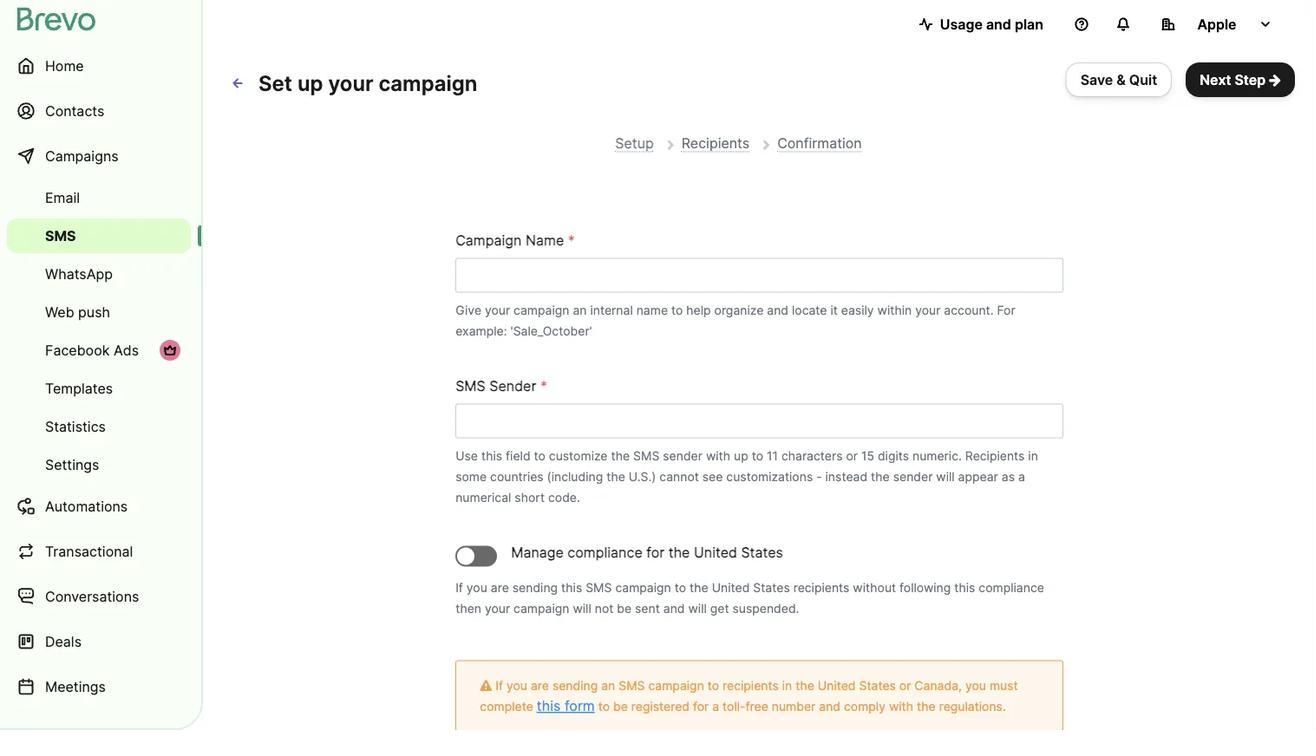 Task type: describe. For each thing, give the bounding box(es) containing it.
sms sender *
[[456, 378, 547, 395]]

0 vertical spatial up
[[298, 70, 323, 96]]

or for characters
[[846, 449, 858, 463]]

sms down email
[[45, 227, 76, 244]]

0 horizontal spatial recipients
[[682, 135, 750, 151]]

meetings
[[45, 679, 106, 696]]

characters
[[782, 449, 843, 463]]

recipients inside use this field to customize the sms sender with up to 11 characters or 15 digits numeric. recipients in some countries (including the u.s.) cannot see customizations - instead the sender will appear as a numerical short code.
[[966, 449, 1025, 463]]

organize
[[715, 303, 764, 318]]

for inside 'this form to be registered for a toll-free number and comply with the regulations.'
[[693, 700, 709, 715]]

ads
[[114, 342, 139, 359]]

next
[[1200, 71, 1232, 88]]

and inside if you are sending this sms campaign to the united states recipients without following this compliance then your campaign will not be sent and will get suspended.
[[664, 601, 685, 616]]

numeric.
[[913, 449, 962, 463]]

templates link
[[7, 371, 191, 406]]

set up your campaign
[[259, 70, 478, 96]]

apple
[[1198, 16, 1237, 33]]

0 horizontal spatial will
[[573, 601, 592, 616]]

in inside use this field to customize the sms sender with up to 11 characters or 15 digits numeric. recipients in some countries (including the u.s.) cannot see customizations - instead the sender will appear as a numerical short code.
[[1029, 449, 1039, 463]]

push
[[78, 304, 110, 321]]

the down cannot
[[669, 545, 690, 561]]

confirmation
[[778, 135, 862, 151]]

example:
[[456, 324, 507, 338]]

suspended.
[[733, 601, 800, 616]]

states inside if you are sending an sms campaign to recipients in the united states or canada, you must complete
[[860, 679, 896, 693]]

be inside if you are sending this sms campaign to the united states recipients without following this compliance then your campaign will not be sent and will get suspended.
[[617, 601, 632, 616]]

are for complete
[[531, 679, 549, 693]]

compliance inside if you are sending this sms campaign to the united states recipients without following this compliance then your campaign will not be sent and will get suspended.
[[979, 581, 1045, 595]]

0 horizontal spatial compliance
[[568, 545, 643, 561]]

states inside if you are sending this sms campaign to the united states recipients without following this compliance then your campaign will not be sent and will get suspended.
[[754, 581, 790, 595]]

united inside if you are sending this sms campaign to the united states recipients without following this compliance then your campaign will not be sent and will get suspended.
[[712, 581, 750, 595]]

not
[[595, 601, 614, 616]]

contacts link
[[7, 90, 191, 132]]

cannot
[[660, 469, 699, 484]]

templates
[[45, 380, 113, 397]]

a inside use this field to customize the sms sender with up to 11 characters or 15 digits numeric. recipients in some countries (including the u.s.) cannot see customizations - instead the sender will appear as a numerical short code.
[[1019, 469, 1026, 484]]

contacts
[[45, 102, 104, 119]]

1 horizontal spatial sender
[[894, 469, 933, 484]]

* for sms sender *
[[541, 378, 547, 395]]

campaign inside if you are sending an sms campaign to recipients in the united states or canada, you must complete
[[649, 679, 705, 693]]

toll-
[[723, 700, 746, 715]]

locate
[[792, 303, 827, 318]]

an inside give your campaign an internal name to help organize and locate it easily within your account. for example: 'sale_october'
[[573, 303, 587, 318]]

complete
[[480, 700, 534, 715]]

this inside this form alert
[[537, 698, 561, 715]]

the down 15
[[871, 469, 890, 484]]

deals link
[[7, 621, 191, 663]]

the left u.s.) at the left bottom of page
[[607, 469, 626, 484]]

up inside use this field to customize the sms sender with up to 11 characters or 15 digits numeric. recipients in some countries (including the u.s.) cannot see customizations - instead the sender will appear as a numerical short code.
[[734, 449, 749, 463]]

account.
[[944, 303, 994, 318]]

-
[[817, 469, 822, 484]]

must
[[990, 679, 1018, 693]]

campaigns
[[45, 148, 119, 164]]

your right within
[[916, 303, 941, 318]]

statistics link
[[7, 410, 191, 444]]

recipients inside if you are sending this sms campaign to the united states recipients without following this compliance then your campaign will not be sent and will get suspended.
[[794, 581, 850, 595]]

set
[[259, 70, 292, 96]]

some
[[456, 469, 487, 484]]

this down the manage
[[562, 581, 582, 595]]

deals
[[45, 633, 82, 650]]

get
[[710, 601, 729, 616]]

automations
[[45, 498, 128, 515]]

sender
[[490, 378, 537, 395]]

sending for an
[[553, 679, 598, 693]]

usage and plan button
[[906, 7, 1058, 42]]

use this field to customize the sms sender with up to 11 characters or 15 digits numeric. recipients in some countries (including the u.s.) cannot see customizations - instead the sender will appear as a numerical short code.
[[456, 449, 1039, 505]]

transactional link
[[7, 531, 191, 573]]

in inside if you are sending an sms campaign to recipients in the united states or canada, you must complete
[[783, 679, 793, 693]]

help
[[687, 303, 711, 318]]

you for your
[[467, 581, 488, 595]]

your inside if you are sending this sms campaign to the united states recipients without following this compliance then your campaign will not be sent and will get suspended.
[[485, 601, 510, 616]]

internal
[[590, 303, 633, 318]]

settings link
[[7, 448, 191, 482]]

it
[[831, 303, 838, 318]]

setup
[[616, 135, 654, 151]]

name
[[526, 232, 564, 249]]

home
[[45, 57, 84, 74]]

sms inside if you are sending this sms campaign to the united states recipients without following this compliance then your campaign will not be sent and will get suspended.
[[586, 581, 612, 595]]

facebook ads link
[[7, 333, 191, 368]]

be inside 'this form to be registered for a toll-free number and comply with the regulations.'
[[614, 700, 628, 715]]

field
[[506, 449, 531, 463]]

with inside use this field to customize the sms sender with up to 11 characters or 15 digits numeric. recipients in some countries (including the u.s.) cannot see customizations - instead the sender will appear as a numerical short code.
[[706, 449, 731, 463]]

settings
[[45, 456, 99, 473]]

this form to be registered for a toll-free number and comply with the regulations.
[[537, 698, 1006, 715]]

usage and plan
[[940, 16, 1044, 33]]

sent
[[635, 601, 660, 616]]

meetings link
[[7, 666, 191, 708]]

sending for this
[[513, 581, 558, 595]]

comply
[[844, 700, 886, 715]]

automations link
[[7, 486, 191, 528]]

transactional
[[45, 543, 133, 560]]

campaign name *
[[456, 232, 575, 249]]

&
[[1117, 71, 1126, 88]]

11
[[767, 449, 778, 463]]

give
[[456, 303, 482, 318]]

conversations link
[[7, 576, 191, 618]]

an inside if you are sending an sms campaign to recipients in the united states or canada, you must complete
[[602, 679, 616, 693]]

free
[[746, 700, 769, 715]]

save
[[1081, 71, 1114, 88]]

the inside if you are sending an sms campaign to recipients in the united states or canada, you must complete
[[796, 679, 815, 693]]

step
[[1235, 71, 1266, 88]]



Task type: locate. For each thing, give the bounding box(es) containing it.
if up then
[[456, 581, 463, 595]]

1 horizontal spatial recipients
[[794, 581, 850, 595]]

or left canada, at the right of page
[[900, 679, 912, 693]]

recipients left without
[[794, 581, 850, 595]]

exclamation triangle image
[[480, 680, 492, 692]]

if for if you are sending this sms campaign to the united states recipients without following this compliance then your campaign will not be sent and will get suspended.
[[456, 581, 463, 595]]

0 horizontal spatial sender
[[663, 449, 703, 463]]

1 vertical spatial sender
[[894, 469, 933, 484]]

to
[[672, 303, 683, 318], [534, 449, 546, 463], [752, 449, 764, 463], [675, 581, 686, 595], [708, 679, 720, 693], [598, 700, 610, 715]]

web push
[[45, 304, 110, 321]]

web
[[45, 304, 74, 321]]

recipients link
[[682, 135, 750, 152]]

sms inside if you are sending an sms campaign to recipients in the united states or canada, you must complete
[[619, 679, 645, 693]]

if inside if you are sending this sms campaign to the united states recipients without following this compliance then your campaign will not be sent and will get suspended.
[[456, 581, 463, 595]]

1 horizontal spatial compliance
[[979, 581, 1045, 595]]

1 horizontal spatial you
[[507, 679, 528, 693]]

0 vertical spatial be
[[617, 601, 632, 616]]

the
[[611, 449, 630, 463], [607, 469, 626, 484], [871, 469, 890, 484], [669, 545, 690, 561], [690, 581, 709, 595], [796, 679, 815, 693], [917, 700, 936, 715]]

as
[[1002, 469, 1015, 484]]

be right not
[[617, 601, 632, 616]]

without
[[853, 581, 897, 595]]

1 vertical spatial up
[[734, 449, 749, 463]]

2 vertical spatial united
[[818, 679, 856, 693]]

1 vertical spatial for
[[693, 700, 709, 715]]

states up if you are sending this sms campaign to the united states recipients without following this compliance then your campaign will not be sent and will get suspended.
[[741, 545, 783, 561]]

your
[[328, 70, 374, 96], [485, 303, 510, 318], [916, 303, 941, 318], [485, 601, 510, 616]]

confirmation link
[[778, 135, 862, 152]]

up right set
[[298, 70, 323, 96]]

0 horizontal spatial you
[[467, 581, 488, 595]]

if for if you are sending an sms campaign to recipients in the united states or canada, you must complete
[[496, 679, 503, 693]]

2 horizontal spatial will
[[937, 469, 955, 484]]

compliance
[[568, 545, 643, 561], [979, 581, 1045, 595]]

next step button
[[1186, 62, 1296, 97]]

to inside 'this form to be registered for a toll-free number and comply with the regulations.'
[[598, 700, 610, 715]]

0 horizontal spatial for
[[647, 545, 665, 561]]

sending
[[513, 581, 558, 595], [553, 679, 598, 693]]

plan
[[1015, 16, 1044, 33]]

this form link
[[537, 698, 595, 715]]

0 horizontal spatial with
[[706, 449, 731, 463]]

are inside if you are sending this sms campaign to the united states recipients without following this compliance then your campaign will not be sent and will get suspended.
[[491, 581, 509, 595]]

sending up form
[[553, 679, 598, 693]]

conversations
[[45, 588, 139, 605]]

will left not
[[573, 601, 592, 616]]

1 horizontal spatial will
[[689, 601, 707, 616]]

campaign
[[456, 232, 522, 249]]

this form alert
[[456, 661, 1064, 731]]

the inside if you are sending this sms campaign to the united states recipients without following this compliance then your campaign will not be sent and will get suspended.
[[690, 581, 709, 595]]

recipients inside if you are sending an sms campaign to recipients in the united states or canada, you must complete
[[723, 679, 779, 693]]

countries
[[490, 469, 544, 484]]

states up suspended.
[[754, 581, 790, 595]]

and left comply at the right bottom of the page
[[819, 700, 841, 715]]

recipients up free
[[723, 679, 779, 693]]

None text field
[[456, 258, 1064, 293], [456, 404, 1064, 439], [456, 258, 1064, 293], [456, 404, 1064, 439]]

1 vertical spatial states
[[754, 581, 790, 595]]

0 vertical spatial or
[[846, 449, 858, 463]]

sending down the manage
[[513, 581, 558, 595]]

a inside 'this form to be registered for a toll-free number and comply with the regulations.'
[[713, 700, 719, 715]]

with up see
[[706, 449, 731, 463]]

sender
[[663, 449, 703, 463], [894, 469, 933, 484]]

instead
[[826, 469, 868, 484]]

0 vertical spatial sender
[[663, 449, 703, 463]]

0 vertical spatial compliance
[[568, 545, 643, 561]]

for
[[997, 303, 1016, 318]]

the up number at the bottom right
[[796, 679, 815, 693]]

sending inside if you are sending an sms campaign to recipients in the united states or canada, you must complete
[[553, 679, 598, 693]]

or inside use this field to customize the sms sender with up to 11 characters or 15 digits numeric. recipients in some countries (including the u.s.) cannot see customizations - instead the sender will appear as a numerical short code.
[[846, 449, 858, 463]]

1 horizontal spatial *
[[568, 232, 575, 249]]

* right name
[[568, 232, 575, 249]]

regulations.
[[940, 700, 1006, 715]]

states
[[741, 545, 783, 561], [754, 581, 790, 595], [860, 679, 896, 693]]

1 horizontal spatial in
[[1029, 449, 1039, 463]]

1 horizontal spatial are
[[531, 679, 549, 693]]

sms left sender
[[456, 378, 486, 395]]

you for complete
[[507, 679, 528, 693]]

if right exclamation triangle image
[[496, 679, 503, 693]]

the down manage compliance for the united states
[[690, 581, 709, 595]]

0 horizontal spatial up
[[298, 70, 323, 96]]

usage
[[940, 16, 983, 33]]

are inside if you are sending an sms campaign to recipients in the united states or canada, you must complete
[[531, 679, 549, 693]]

for up the sent on the bottom
[[647, 545, 665, 561]]

will
[[937, 469, 955, 484], [573, 601, 592, 616], [689, 601, 707, 616]]

2 horizontal spatial you
[[966, 679, 987, 693]]

united inside if you are sending an sms campaign to recipients in the united states or canada, you must complete
[[818, 679, 856, 693]]

0 vertical spatial sending
[[513, 581, 558, 595]]

and inside 'this form to be registered for a toll-free number and comply with the regulations.'
[[819, 700, 841, 715]]

sms up registered at bottom
[[619, 679, 645, 693]]

or left 15
[[846, 449, 858, 463]]

digits
[[878, 449, 909, 463]]

apple button
[[1148, 7, 1287, 42]]

to inside if you are sending an sms campaign to recipients in the united states or canada, you must complete
[[708, 679, 720, 693]]

quit
[[1130, 71, 1158, 88]]

registered
[[632, 700, 690, 715]]

1 vertical spatial with
[[889, 700, 914, 715]]

or
[[846, 449, 858, 463], [900, 679, 912, 693]]

1 vertical spatial be
[[614, 700, 628, 715]]

see
[[703, 469, 723, 484]]

save & quit button
[[1066, 62, 1173, 97]]

use
[[456, 449, 478, 463]]

your right set
[[328, 70, 374, 96]]

0 vertical spatial states
[[741, 545, 783, 561]]

statistics
[[45, 418, 106, 435]]

campaign inside give your campaign an internal name to help organize and locate it easily within your account. for example: 'sale_october'
[[514, 303, 570, 318]]

code.
[[548, 490, 580, 505]]

whatsapp link
[[7, 257, 191, 292]]

(including
[[547, 469, 603, 484]]

1 vertical spatial sending
[[553, 679, 598, 693]]

with inside 'this form to be registered for a toll-free number and comply with the regulations.'
[[889, 700, 914, 715]]

1 horizontal spatial up
[[734, 449, 749, 463]]

0 vertical spatial for
[[647, 545, 665, 561]]

up left "11"
[[734, 449, 749, 463]]

0 horizontal spatial *
[[541, 378, 547, 395]]

compliance right following
[[979, 581, 1045, 595]]

numerical
[[456, 490, 511, 505]]

facebook ads
[[45, 342, 139, 359]]

an
[[573, 303, 587, 318], [602, 679, 616, 693]]

1 vertical spatial in
[[783, 679, 793, 693]]

next step
[[1200, 71, 1266, 88]]

a
[[1019, 469, 1026, 484], [713, 700, 719, 715]]

sender down digits
[[894, 469, 933, 484]]

sms up not
[[586, 581, 612, 595]]

this left form
[[537, 698, 561, 715]]

the up u.s.) at the left bottom of page
[[611, 449, 630, 463]]

1 horizontal spatial recipients
[[966, 449, 1025, 463]]

number
[[772, 700, 816, 715]]

an down not
[[602, 679, 616, 693]]

short
[[515, 490, 545, 505]]

you up then
[[467, 581, 488, 595]]

compliance up not
[[568, 545, 643, 561]]

easily
[[842, 303, 874, 318]]

15
[[862, 449, 875, 463]]

0 horizontal spatial are
[[491, 581, 509, 595]]

0 horizontal spatial in
[[783, 679, 793, 693]]

the down canada, at the right of page
[[917, 700, 936, 715]]

1 vertical spatial recipients
[[966, 449, 1025, 463]]

recipients
[[682, 135, 750, 151], [966, 449, 1025, 463]]

with right comply at the right bottom of the page
[[889, 700, 914, 715]]

whatsapp
[[45, 266, 113, 282]]

1 horizontal spatial an
[[602, 679, 616, 693]]

1 vertical spatial if
[[496, 679, 503, 693]]

this right use
[[482, 449, 503, 463]]

and right the sent on the bottom
[[664, 601, 685, 616]]

arrow right image
[[1270, 73, 1282, 87]]

0 horizontal spatial recipients
[[723, 679, 779, 693]]

and left the plan
[[987, 16, 1012, 33]]

your up example: at left top
[[485, 303, 510, 318]]

customizations
[[727, 469, 813, 484]]

0 horizontal spatial an
[[573, 303, 587, 318]]

1 vertical spatial recipients
[[723, 679, 779, 693]]

0 vertical spatial if
[[456, 581, 463, 595]]

0 horizontal spatial if
[[456, 581, 463, 595]]

0 vertical spatial united
[[694, 545, 738, 561]]

and left locate
[[767, 303, 789, 318]]

0 vertical spatial *
[[568, 232, 575, 249]]

setup link
[[616, 135, 654, 152]]

you up complete
[[507, 679, 528, 693]]

2 vertical spatial states
[[860, 679, 896, 693]]

home link
[[7, 45, 191, 87]]

to inside give your campaign an internal name to help organize and locate it easily within your account. for example: 'sale_october'
[[672, 303, 683, 318]]

sms up u.s.) at the left bottom of page
[[633, 449, 660, 463]]

if inside if you are sending an sms campaign to recipients in the united states or canada, you must complete
[[496, 679, 503, 693]]

0 vertical spatial in
[[1029, 449, 1039, 463]]

and inside 'button'
[[987, 16, 1012, 33]]

this right following
[[955, 581, 976, 595]]

for left toll-
[[693, 700, 709, 715]]

1 vertical spatial an
[[602, 679, 616, 693]]

1 vertical spatial a
[[713, 700, 719, 715]]

1 horizontal spatial or
[[900, 679, 912, 693]]

will down numeric.
[[937, 469, 955, 484]]

email
[[45, 189, 80, 206]]

0 vertical spatial an
[[573, 303, 587, 318]]

your right then
[[485, 601, 510, 616]]

0 horizontal spatial or
[[846, 449, 858, 463]]

form
[[565, 698, 595, 715]]

1 horizontal spatial with
[[889, 700, 914, 715]]

will left get
[[689, 601, 707, 616]]

in
[[1029, 449, 1039, 463], [783, 679, 793, 693]]

within
[[878, 303, 912, 318]]

u.s.)
[[629, 469, 656, 484]]

1 vertical spatial united
[[712, 581, 750, 595]]

sending inside if you are sending this sms campaign to the united states recipients without following this compliance then your campaign will not be sent and will get suspended.
[[513, 581, 558, 595]]

recipients up as on the bottom right of the page
[[966, 449, 1025, 463]]

*
[[568, 232, 575, 249], [541, 378, 547, 395]]

1 vertical spatial are
[[531, 679, 549, 693]]

following
[[900, 581, 951, 595]]

manage compliance for the united states
[[511, 545, 783, 561]]

if you are sending an sms campaign to recipients in the united states or canada, you must complete
[[480, 679, 1018, 715]]

manage
[[511, 545, 564, 561]]

this inside use this field to customize the sms sender with up to 11 characters or 15 digits numeric. recipients in some countries (including the u.s.) cannot see customizations - instead the sender will appear as a numerical short code.
[[482, 449, 503, 463]]

1 horizontal spatial if
[[496, 679, 503, 693]]

are
[[491, 581, 509, 595], [531, 679, 549, 693]]

to inside if you are sending this sms campaign to the united states recipients without following this compliance then your campaign will not be sent and will get suspended.
[[675, 581, 686, 595]]

recipients right setup
[[682, 135, 750, 151]]

a left toll-
[[713, 700, 719, 715]]

are for your
[[491, 581, 509, 595]]

if you are sending this sms campaign to the united states recipients without following this compliance then your campaign will not be sent and will get suspended.
[[456, 581, 1045, 616]]

canada,
[[915, 679, 962, 693]]

campaign
[[379, 70, 478, 96], [514, 303, 570, 318], [616, 581, 671, 595], [514, 601, 570, 616], [649, 679, 705, 693]]

0 horizontal spatial a
[[713, 700, 719, 715]]

and
[[987, 16, 1012, 33], [767, 303, 789, 318], [664, 601, 685, 616], [819, 700, 841, 715]]

1 vertical spatial or
[[900, 679, 912, 693]]

* for campaign name *
[[568, 232, 575, 249]]

you
[[467, 581, 488, 595], [507, 679, 528, 693], [966, 679, 987, 693]]

0 vertical spatial recipients
[[682, 135, 750, 151]]

the inside 'this form to be registered for a toll-free number and comply with the regulations.'
[[917, 700, 936, 715]]

facebook
[[45, 342, 110, 359]]

1 horizontal spatial for
[[693, 700, 709, 715]]

or for states
[[900, 679, 912, 693]]

sms inside use this field to customize the sms sender with up to 11 characters or 15 digits numeric. recipients in some countries (including the u.s.) cannot see customizations - instead the sender will appear as a numerical short code.
[[633, 449, 660, 463]]

customize
[[549, 449, 608, 463]]

0 vertical spatial recipients
[[794, 581, 850, 595]]

sender up cannot
[[663, 449, 703, 463]]

1 vertical spatial compliance
[[979, 581, 1045, 595]]

left___rvooi image
[[163, 344, 177, 358]]

an left internal
[[573, 303, 587, 318]]

states up comply at the right bottom of the page
[[860, 679, 896, 693]]

0 vertical spatial are
[[491, 581, 509, 595]]

name
[[637, 303, 668, 318]]

sms link
[[7, 219, 191, 253]]

web push link
[[7, 295, 191, 330]]

be left registered at bottom
[[614, 700, 628, 715]]

0 vertical spatial a
[[1019, 469, 1026, 484]]

or inside if you are sending an sms campaign to recipients in the united states or canada, you must complete
[[900, 679, 912, 693]]

0 vertical spatial with
[[706, 449, 731, 463]]

and inside give your campaign an internal name to help organize and locate it easily within your account. for example: 'sale_october'
[[767, 303, 789, 318]]

a right as on the bottom right of the page
[[1019, 469, 1026, 484]]

you up regulations.
[[966, 679, 987, 693]]

you inside if you are sending this sms campaign to the united states recipients without following this compliance then your campaign will not be sent and will get suspended.
[[467, 581, 488, 595]]

* right sender
[[541, 378, 547, 395]]

1 horizontal spatial a
[[1019, 469, 1026, 484]]

None checkbox
[[456, 546, 497, 567]]

1 vertical spatial *
[[541, 378, 547, 395]]

will inside use this field to customize the sms sender with up to 11 characters or 15 digits numeric. recipients in some countries (including the u.s.) cannot see customizations - instead the sender will appear as a numerical short code.
[[937, 469, 955, 484]]



Task type: vqa. For each thing, say whether or not it's contained in the screenshot.
left 0
no



